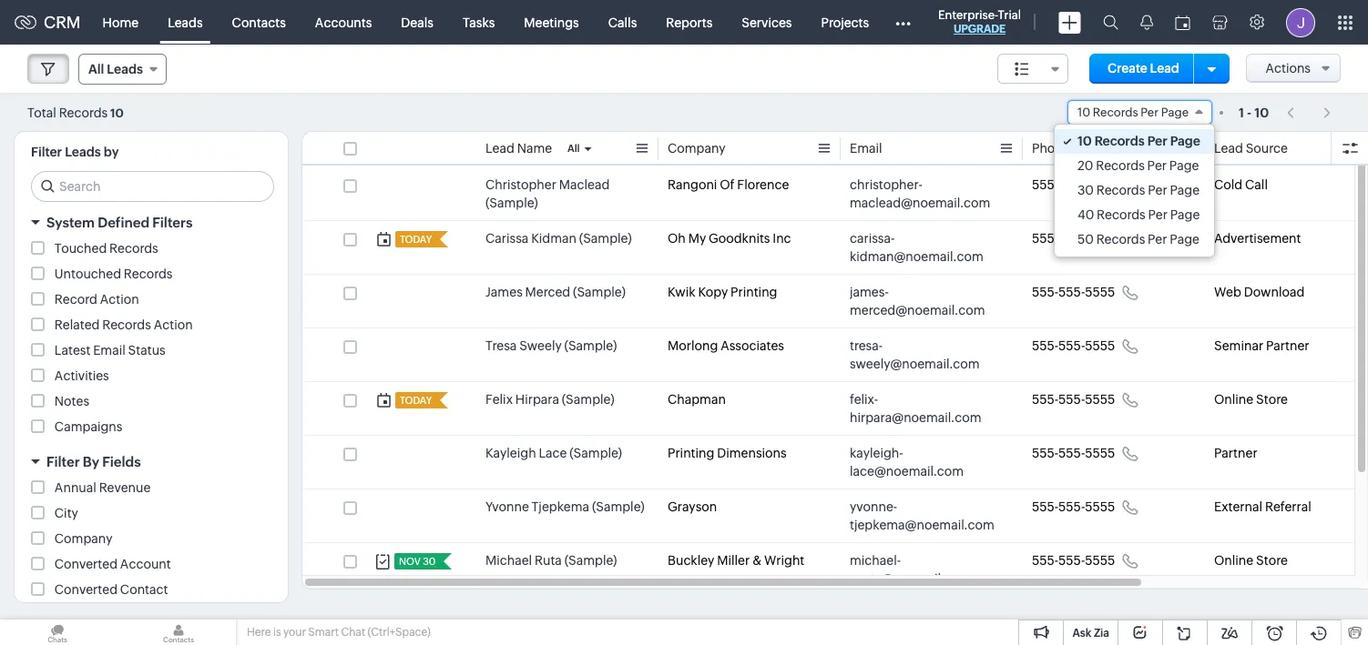Task type: locate. For each thing, give the bounding box(es) containing it.
company down city
[[55, 532, 113, 547]]

email down related records action
[[93, 343, 126, 358]]

records up 20 records per page option
[[1095, 134, 1145, 148]]

page for 30 records per page option at right
[[1170, 183, 1200, 198]]

2 10 records per page from the top
[[1078, 134, 1201, 148]]

(sample) for christopher maclead (sample)
[[486, 196, 538, 210]]

navigation
[[1278, 99, 1341, 126]]

30 right nov
[[423, 557, 436, 568]]

per for 30 records per page option at right
[[1148, 183, 1168, 198]]

per
[[1141, 106, 1159, 119], [1148, 134, 1168, 148], [1148, 159, 1167, 173], [1148, 183, 1168, 198], [1148, 208, 1168, 222], [1148, 232, 1167, 247]]

0 vertical spatial all
[[88, 62, 104, 77]]

1 horizontal spatial action
[[154, 318, 193, 333]]

None field
[[998, 54, 1069, 84]]

1 vertical spatial filter
[[46, 455, 80, 470]]

1 vertical spatial printing
[[668, 446, 715, 461]]

latest email status
[[55, 343, 166, 358]]

nov 30
[[399, 557, 436, 568]]

tresa- sweely@noemail.com
[[850, 339, 980, 372]]

lead inside 'button'
[[1150, 61, 1180, 76]]

records down the defined
[[109, 241, 158, 256]]

record
[[55, 292, 97, 307]]

(sample) right 'sweely'
[[564, 339, 617, 353]]

1 converted from the top
[[55, 558, 118, 572]]

lead up the cold
[[1214, 141, 1243, 156]]

1 vertical spatial company
[[55, 532, 113, 547]]

online down the external
[[1214, 554, 1254, 568]]

converted down converted account
[[55, 583, 118, 598]]

online for felix- hirpara@noemail.com
[[1214, 393, 1254, 407]]

50 records per page option
[[1055, 228, 1214, 252]]

kopy
[[698, 285, 728, 300]]

meetings
[[524, 15, 579, 30]]

0 vertical spatial 30
[[1078, 183, 1094, 198]]

reports link
[[652, 0, 727, 44]]

5 555-555-5555 from the top
[[1032, 393, 1115, 407]]

30 inside row group
[[423, 557, 436, 568]]

2 horizontal spatial leads
[[168, 15, 203, 30]]

1 horizontal spatial 30
[[1078, 183, 1094, 198]]

list box
[[1055, 125, 1214, 257]]

1 vertical spatial 10 records per page
[[1078, 134, 1201, 148]]

records down 30 records per page option at right
[[1097, 208, 1146, 222]]

nov
[[399, 557, 421, 568]]

today
[[400, 234, 432, 245], [400, 395, 432, 406]]

page for 20 records per page option
[[1170, 159, 1199, 173]]

city
[[55, 507, 78, 521]]

deals link
[[387, 0, 448, 44]]

page down 40 records per page on the right top
[[1170, 232, 1200, 247]]

6 5555 from the top
[[1085, 446, 1115, 461]]

per up 30 records per page
[[1148, 159, 1167, 173]]

james-
[[850, 285, 889, 300]]

services link
[[727, 0, 807, 44]]

7 555-555-5555 from the top
[[1032, 500, 1115, 515]]

sweely
[[519, 339, 562, 353]]

all inside field
[[88, 62, 104, 77]]

converted contact
[[55, 583, 168, 598]]

page inside field
[[1161, 106, 1189, 119]]

filter left by
[[46, 455, 80, 470]]

1 online from the top
[[1214, 393, 1254, 407]]

10 records per page up 20 records per page
[[1078, 134, 1201, 148]]

0 vertical spatial today
[[400, 234, 432, 245]]

enterprise-
[[938, 8, 998, 22]]

enterprise-trial upgrade
[[938, 8, 1021, 36]]

store down external referral
[[1256, 554, 1288, 568]]

leads link
[[153, 0, 217, 44]]

row group
[[302, 168, 1368, 646]]

printing right kopy
[[731, 285, 778, 300]]

per up 40 records per page on the right top
[[1148, 183, 1168, 198]]

converted up the converted contact at the bottom left of page
[[55, 558, 118, 572]]

1 online store from the top
[[1214, 393, 1288, 407]]

email up christopher-
[[850, 141, 882, 156]]

0 vertical spatial converted
[[55, 558, 118, 572]]

2 online store from the top
[[1214, 554, 1288, 568]]

2 online from the top
[[1214, 554, 1254, 568]]

0 horizontal spatial action
[[100, 292, 139, 307]]

1 555-555-5555 from the top
[[1032, 178, 1115, 192]]

records up "10 records per page" option
[[1093, 106, 1138, 119]]

michael- gruta@noemail.com
[[850, 554, 971, 587]]

1 horizontal spatial lead
[[1150, 61, 1180, 76]]

list box containing 10 records per page
[[1055, 125, 1214, 257]]

lead left name
[[486, 141, 515, 156]]

source
[[1246, 141, 1288, 156]]

per for 50 records per page option
[[1148, 232, 1167, 247]]

all up maclead
[[568, 143, 580, 154]]

system defined filters
[[46, 215, 193, 230]]

external referral
[[1214, 500, 1312, 515]]

0 vertical spatial store
[[1256, 393, 1288, 407]]

1 vertical spatial today link
[[395, 393, 434, 409]]

annual revenue
[[55, 481, 151, 496]]

10 inside "10 records per page" option
[[1078, 134, 1092, 148]]

store down seminar partner
[[1256, 393, 1288, 407]]

1 horizontal spatial all
[[568, 143, 580, 154]]

(sample) right lace
[[570, 446, 622, 461]]

30 records per page option
[[1055, 179, 1214, 203]]

555-555-5555 for christopher- maclead@noemail.com
[[1032, 178, 1115, 192]]

james- merced@noemail.com
[[850, 285, 985, 318]]

untouched
[[55, 267, 121, 282]]

8 555-555-5555 from the top
[[1032, 554, 1115, 568]]

page for 40 records per page option
[[1170, 208, 1200, 222]]

1 horizontal spatial printing
[[731, 285, 778, 300]]

4 5555 from the top
[[1085, 339, 1115, 353]]

store for michael- gruta@noemail.com
[[1256, 554, 1288, 568]]

3 555-555-5555 from the top
[[1032, 285, 1115, 300]]

(sample) right hirpara
[[562, 393, 615, 407]]

annual
[[55, 481, 96, 496]]

0 vertical spatial company
[[668, 141, 726, 156]]

records inside 20 records per page option
[[1096, 159, 1145, 173]]

status
[[128, 343, 166, 358]]

page down 30 records per page
[[1170, 208, 1200, 222]]

records up filter leads by
[[59, 105, 108, 120]]

christopher
[[486, 178, 557, 192]]

my
[[688, 231, 706, 246]]

2 vertical spatial leads
[[65, 145, 101, 159]]

filter inside dropdown button
[[46, 455, 80, 470]]

page left the cold
[[1170, 183, 1200, 198]]

page up "10 records per page" option
[[1161, 106, 1189, 119]]

michael- gruta@noemail.com link
[[850, 552, 996, 589]]

create menu element
[[1048, 0, 1092, 44]]

555-555-5555 for michael- gruta@noemail.com
[[1032, 554, 1115, 568]]

action up related records action
[[100, 292, 139, 307]]

projects
[[821, 15, 869, 30]]

james- merced@noemail.com link
[[850, 283, 996, 320]]

2 today from the top
[[400, 395, 432, 406]]

1 horizontal spatial email
[[850, 141, 882, 156]]

(sample) right ruta
[[565, 554, 617, 568]]

here
[[247, 627, 271, 640]]

carissa- kidman@noemail.com
[[850, 231, 984, 264]]

2 store from the top
[[1256, 554, 1288, 568]]

converted for converted account
[[55, 558, 118, 572]]

per for 20 records per page option
[[1148, 159, 1167, 173]]

per down 30 records per page
[[1148, 208, 1168, 222]]

2 5555 from the top
[[1085, 231, 1115, 246]]

30 up 40
[[1078, 183, 1094, 198]]

2 converted from the top
[[55, 583, 118, 598]]

5555 for yvonne- tjepkema@noemail.com
[[1085, 500, 1115, 515]]

per up "10 records per page" option
[[1141, 106, 1159, 119]]

crm link
[[15, 13, 81, 32]]

5555 for christopher- maclead@noemail.com
[[1085, 178, 1115, 192]]

10
[[1255, 105, 1269, 120], [1078, 106, 1091, 119], [110, 106, 124, 120], [1078, 134, 1092, 148]]

10 records per page inside "10 records per page" option
[[1078, 134, 1201, 148]]

today for felix hirpara (sample)
[[400, 395, 432, 406]]

records down 40 records per page option
[[1097, 232, 1145, 247]]

partner right 'seminar'
[[1266, 339, 1310, 353]]

(sample) inside 'link'
[[562, 393, 615, 407]]

all up total records 10
[[88, 62, 104, 77]]

5555 for michael- gruta@noemail.com
[[1085, 554, 1115, 568]]

record action
[[55, 292, 139, 307]]

per up 20 records per page
[[1148, 134, 1168, 148]]

records down "10 records per page" option
[[1096, 159, 1145, 173]]

1 vertical spatial online store
[[1214, 554, 1288, 568]]

goodknits
[[709, 231, 770, 246]]

555-555-5555
[[1032, 178, 1115, 192], [1032, 231, 1115, 246], [1032, 285, 1115, 300], [1032, 339, 1115, 353], [1032, 393, 1115, 407], [1032, 446, 1115, 461], [1032, 500, 1115, 515], [1032, 554, 1115, 568]]

by
[[83, 455, 99, 470]]

0 vertical spatial printing
[[731, 285, 778, 300]]

per for "10 records per page" option
[[1148, 134, 1168, 148]]

tresa
[[486, 339, 517, 353]]

page up 30 records per page
[[1170, 159, 1199, 173]]

1 vertical spatial all
[[568, 143, 580, 154]]

1 store from the top
[[1256, 393, 1288, 407]]

0 vertical spatial online store
[[1214, 393, 1288, 407]]

50
[[1078, 232, 1094, 247]]

0 vertical spatial online
[[1214, 393, 1254, 407]]

filter
[[31, 145, 62, 159], [46, 455, 80, 470]]

morlong associates
[[668, 339, 784, 353]]

1 vertical spatial store
[[1256, 554, 1288, 568]]

advertisement
[[1214, 231, 1301, 246]]

james merced (sample)
[[486, 285, 626, 300]]

records down touched records
[[124, 267, 173, 282]]

0 horizontal spatial 30
[[423, 557, 436, 568]]

size image
[[1015, 61, 1030, 77]]

1 vertical spatial converted
[[55, 583, 118, 598]]

40 records per page option
[[1055, 203, 1214, 228]]

10 records per page up "10 records per page" option
[[1078, 106, 1189, 119]]

0 horizontal spatial lead
[[486, 141, 515, 156]]

(sample) inside christopher maclead (sample)
[[486, 196, 538, 210]]

4 555-555-5555 from the top
[[1032, 339, 1115, 353]]

8 5555 from the top
[[1085, 554, 1115, 568]]

leads inside field
[[107, 62, 143, 77]]

lead right create
[[1150, 61, 1180, 76]]

1 vertical spatial leads
[[107, 62, 143, 77]]

7 5555 from the top
[[1085, 500, 1115, 515]]

related records action
[[55, 318, 193, 333]]

printing up the grayson
[[668, 446, 715, 461]]

records down 20 records per page option
[[1097, 183, 1146, 198]]

home link
[[88, 0, 153, 44]]

christopher- maclead@noemail.com
[[850, 178, 991, 210]]

kwik
[[668, 285, 696, 300]]

0 horizontal spatial all
[[88, 62, 104, 77]]

name
[[517, 141, 552, 156]]

ruta
[[535, 554, 562, 568]]

0 horizontal spatial company
[[55, 532, 113, 547]]

company up rangoni
[[668, 141, 726, 156]]

home
[[103, 15, 139, 30]]

grayson
[[668, 500, 717, 515]]

today for carissa kidman (sample)
[[400, 234, 432, 245]]

per inside field
[[1141, 106, 1159, 119]]

per down 40 records per page on the right top
[[1148, 232, 1167, 247]]

(sample) for tresa sweely (sample)
[[564, 339, 617, 353]]

(sample) right 'kidman'
[[579, 231, 632, 246]]

chat
[[341, 627, 365, 640]]

(sample) down christopher
[[486, 196, 538, 210]]

1 vertical spatial action
[[154, 318, 193, 333]]

records inside 40 records per page option
[[1097, 208, 1146, 222]]

10 Records Per Page field
[[1068, 100, 1213, 125]]

online down 'seminar'
[[1214, 393, 1254, 407]]

james
[[486, 285, 523, 300]]

1 vertical spatial email
[[93, 343, 126, 358]]

30 inside option
[[1078, 183, 1094, 198]]

1 10 records per page from the top
[[1078, 106, 1189, 119]]

0 vertical spatial leads
[[168, 15, 203, 30]]

0 vertical spatial today link
[[395, 231, 434, 248]]

1 today from the top
[[400, 234, 432, 245]]

0 vertical spatial email
[[850, 141, 882, 156]]

555-
[[1032, 178, 1059, 192], [1059, 178, 1085, 192], [1032, 231, 1059, 246], [1059, 231, 1085, 246], [1032, 285, 1059, 300], [1059, 285, 1085, 300], [1032, 339, 1059, 353], [1059, 339, 1085, 353], [1032, 393, 1059, 407], [1059, 393, 1085, 407], [1032, 446, 1059, 461], [1059, 446, 1085, 461], [1032, 500, 1059, 515], [1059, 500, 1085, 515], [1032, 554, 1059, 568], [1059, 554, 1085, 568]]

6 555-555-5555 from the top
[[1032, 446, 1115, 461]]

2 555-555-5555 from the top
[[1032, 231, 1115, 246]]

2 horizontal spatial lead
[[1214, 141, 1243, 156]]

rangoni of florence
[[668, 178, 789, 192]]

5555 for kayleigh- lace@noemail.com
[[1085, 446, 1115, 461]]

10 records per page inside 10 records per page field
[[1078, 106, 1189, 119]]

1 vertical spatial online
[[1214, 554, 1254, 568]]

leads left by
[[65, 145, 101, 159]]

store for felix- hirpara@noemail.com
[[1256, 393, 1288, 407]]

All Leads field
[[78, 54, 167, 85]]

partner up the external
[[1214, 446, 1258, 461]]

create lead
[[1108, 61, 1180, 76]]

tresa-
[[850, 339, 883, 353]]

rangoni
[[668, 178, 717, 192]]

0 horizontal spatial leads
[[65, 145, 101, 159]]

page up 20 records per page
[[1170, 134, 1201, 148]]

2 today link from the top
[[395, 393, 434, 409]]

3 5555 from the top
[[1085, 285, 1115, 300]]

calls
[[608, 15, 637, 30]]

filters
[[152, 215, 193, 230]]

555-555-5555 for tresa- sweely@noemail.com
[[1032, 339, 1115, 353]]

search image
[[1103, 15, 1119, 30]]

felix hirpara (sample)
[[486, 393, 615, 407]]

filter down total
[[31, 145, 62, 159]]

0 vertical spatial 10 records per page
[[1078, 106, 1189, 119]]

5 5555 from the top
[[1085, 393, 1115, 407]]

system defined filters button
[[15, 207, 288, 239]]

1 horizontal spatial leads
[[107, 62, 143, 77]]

online store down external referral
[[1214, 554, 1288, 568]]

0 vertical spatial filter
[[31, 145, 62, 159]]

calendar image
[[1175, 15, 1191, 30]]

Search text field
[[32, 172, 273, 201]]

leads for all leads
[[107, 62, 143, 77]]

(sample) right tjepkema
[[592, 500, 645, 515]]

company
[[668, 141, 726, 156], [55, 532, 113, 547]]

store
[[1256, 393, 1288, 407], [1256, 554, 1288, 568]]

action up status
[[154, 318, 193, 333]]

leads down home
[[107, 62, 143, 77]]

actions
[[1266, 61, 1311, 76]]

services
[[742, 15, 792, 30]]

(sample)
[[486, 196, 538, 210], [579, 231, 632, 246], [573, 285, 626, 300], [564, 339, 617, 353], [562, 393, 615, 407], [570, 446, 622, 461], [592, 500, 645, 515], [565, 554, 617, 568]]

1 5555 from the top
[[1085, 178, 1115, 192]]

(sample) right merced at the top left of page
[[573, 285, 626, 300]]

1 horizontal spatial partner
[[1266, 339, 1310, 353]]

(ctrl+space)
[[368, 627, 431, 640]]

1 today link from the top
[[395, 231, 434, 248]]

lead for lead source
[[1214, 141, 1243, 156]]

leads right home
[[168, 15, 203, 30]]

signals image
[[1141, 15, 1153, 30]]

untouched records
[[55, 267, 173, 282]]

1 vertical spatial 30
[[423, 557, 436, 568]]

lead name
[[486, 141, 552, 156]]

contact
[[120, 583, 168, 598]]

create menu image
[[1059, 11, 1081, 33]]

1 vertical spatial today
[[400, 395, 432, 406]]

0 horizontal spatial partner
[[1214, 446, 1258, 461]]

accounts
[[315, 15, 372, 30]]

online store down seminar partner
[[1214, 393, 1288, 407]]

555-555-5555 for james- merced@noemail.com
[[1032, 285, 1115, 300]]

555-555-5555 for kayleigh- lace@noemail.com
[[1032, 446, 1115, 461]]

touched
[[55, 241, 107, 256]]



Task type: describe. For each thing, give the bounding box(es) containing it.
converted account
[[55, 558, 171, 572]]

40 records per page
[[1078, 208, 1200, 222]]

555-555-5555 for yvonne- tjepkema@noemail.com
[[1032, 500, 1115, 515]]

signals element
[[1130, 0, 1164, 45]]

555-555-5555 for felix- hirpara@noemail.com
[[1032, 393, 1115, 407]]

oh
[[668, 231, 686, 246]]

cold call
[[1214, 178, 1268, 192]]

Other Modules field
[[884, 8, 923, 37]]

555-555-5555 for carissa- kidman@noemail.com
[[1032, 231, 1115, 246]]

of
[[720, 178, 735, 192]]

records inside 10 records per page field
[[1093, 106, 1138, 119]]

5555 for james- merced@noemail.com
[[1085, 285, 1115, 300]]

0 vertical spatial partner
[[1266, 339, 1310, 353]]

lead for lead name
[[486, 141, 515, 156]]

kayleigh lace (sample) link
[[486, 445, 622, 463]]

hirpara
[[515, 393, 559, 407]]

is
[[273, 627, 281, 640]]

0 horizontal spatial email
[[93, 343, 126, 358]]

touched records
[[55, 241, 158, 256]]

10 records per page option
[[1055, 129, 1214, 154]]

campaigns
[[55, 420, 122, 435]]

tresa sweely (sample) link
[[486, 337, 617, 355]]

online store for felix- hirpara@noemail.com
[[1214, 393, 1288, 407]]

row group containing christopher maclead (sample)
[[302, 168, 1368, 646]]

online store for michael- gruta@noemail.com
[[1214, 554, 1288, 568]]

5555 for tresa- sweely@noemail.com
[[1085, 339, 1115, 353]]

leads for filter leads by
[[65, 145, 101, 159]]

tjepkema@noemail.com
[[850, 518, 995, 533]]

ask
[[1073, 628, 1092, 640]]

20 records per page option
[[1055, 154, 1214, 179]]

1 horizontal spatial company
[[668, 141, 726, 156]]

carissa
[[486, 231, 529, 246]]

felix-
[[850, 393, 878, 407]]

call
[[1245, 178, 1268, 192]]

defined
[[98, 215, 149, 230]]

records inside 50 records per page option
[[1097, 232, 1145, 247]]

(sample) for felix hirpara (sample)
[[562, 393, 615, 407]]

0 horizontal spatial printing
[[668, 446, 715, 461]]

(sample) for kayleigh lace (sample)
[[570, 446, 622, 461]]

per for 40 records per page option
[[1148, 208, 1168, 222]]

yvonne- tjepkema@noemail.com
[[850, 500, 995, 533]]

felix
[[486, 393, 513, 407]]

contacts image
[[121, 620, 236, 646]]

records up latest email status
[[102, 318, 151, 333]]

tresa- sweely@noemail.com link
[[850, 337, 996, 374]]

wright
[[764, 554, 805, 568]]

(sample) for michael ruta (sample)
[[565, 554, 617, 568]]

tasks
[[463, 15, 495, 30]]

calls link
[[594, 0, 652, 44]]

filter for filter leads by
[[31, 145, 62, 159]]

(sample) for yvonne tjepkema (sample)
[[592, 500, 645, 515]]

records inside 30 records per page option
[[1097, 183, 1146, 198]]

filter by fields
[[46, 455, 141, 470]]

page for "10 records per page" option
[[1170, 134, 1201, 148]]

all for all
[[568, 143, 580, 154]]

20 records per page
[[1078, 159, 1199, 173]]

kayleigh
[[486, 446, 536, 461]]

latest
[[55, 343, 91, 358]]

christopher maclead (sample)
[[486, 178, 610, 210]]

tasks link
[[448, 0, 510, 44]]

10 inside total records 10
[[110, 106, 124, 120]]

associates
[[721, 339, 784, 353]]

30 records per page
[[1078, 183, 1200, 198]]

buckley
[[668, 554, 715, 568]]

lead source
[[1214, 141, 1288, 156]]

chats image
[[0, 620, 115, 646]]

today link for felix
[[395, 393, 434, 409]]

ask zia
[[1073, 628, 1110, 640]]

revenue
[[99, 481, 151, 496]]

online for michael- gruta@noemail.com
[[1214, 554, 1254, 568]]

accounts link
[[300, 0, 387, 44]]

hirpara@noemail.com
[[850, 411, 982, 425]]

christopher- maclead@noemail.com link
[[850, 176, 996, 212]]

yvonne- tjepkema@noemail.com link
[[850, 498, 996, 535]]

merced
[[525, 285, 571, 300]]

michael
[[486, 554, 532, 568]]

create
[[1108, 61, 1148, 76]]

web
[[1214, 285, 1242, 300]]

contacts
[[232, 15, 286, 30]]

50 records per page
[[1078, 232, 1200, 247]]

carissa-
[[850, 231, 895, 246]]

converted for converted contact
[[55, 583, 118, 598]]

all for all leads
[[88, 62, 104, 77]]

kwik kopy printing
[[668, 285, 778, 300]]

page for 50 records per page option
[[1170, 232, 1200, 247]]

felix hirpara (sample) link
[[486, 391, 615, 409]]

filter by fields button
[[15, 446, 288, 478]]

christopher-
[[850, 178, 923, 192]]

5555 for carissa- kidman@noemail.com
[[1085, 231, 1115, 246]]

michael-
[[850, 554, 901, 568]]

morlong
[[668, 339, 718, 353]]

(sample) for james merced (sample)
[[573, 285, 626, 300]]

buckley miller & wright
[[668, 554, 805, 568]]

5555 for felix- hirpara@noemail.com
[[1085, 393, 1115, 407]]

christopher maclead (sample) link
[[486, 176, 650, 212]]

0 vertical spatial action
[[100, 292, 139, 307]]

records inside "10 records per page" option
[[1095, 134, 1145, 148]]

nov 30 link
[[394, 554, 438, 570]]

cold
[[1214, 178, 1243, 192]]

tresa sweely (sample)
[[486, 339, 617, 353]]

meetings link
[[510, 0, 594, 44]]

zia
[[1094, 628, 1110, 640]]

carissa kidman (sample) link
[[486, 230, 632, 248]]

referral
[[1265, 500, 1312, 515]]

search element
[[1092, 0, 1130, 45]]

external
[[1214, 500, 1263, 515]]

lace
[[539, 446, 567, 461]]

gruta@noemail.com
[[850, 572, 971, 587]]

kidman@noemail.com
[[850, 250, 984, 264]]

carissa kidman (sample)
[[486, 231, 632, 246]]

by
[[104, 145, 119, 159]]

profile image
[[1286, 8, 1316, 37]]

oh my goodknits inc
[[668, 231, 791, 246]]

filter for filter by fields
[[46, 455, 80, 470]]

1 vertical spatial partner
[[1214, 446, 1258, 461]]

1 - 10
[[1239, 105, 1269, 120]]

maclead
[[559, 178, 610, 192]]

profile element
[[1275, 0, 1326, 44]]

today link for carissa
[[395, 231, 434, 248]]

yvonne-
[[850, 500, 898, 515]]

your
[[283, 627, 306, 640]]

trial
[[998, 8, 1021, 22]]

(sample) for carissa kidman (sample)
[[579, 231, 632, 246]]

kidman
[[531, 231, 577, 246]]

create lead button
[[1090, 54, 1198, 84]]

10 inside 10 records per page field
[[1078, 106, 1091, 119]]

activities
[[55, 369, 109, 384]]

smart
[[308, 627, 339, 640]]

chapman
[[668, 393, 726, 407]]



Task type: vqa. For each thing, say whether or not it's contained in the screenshot.


